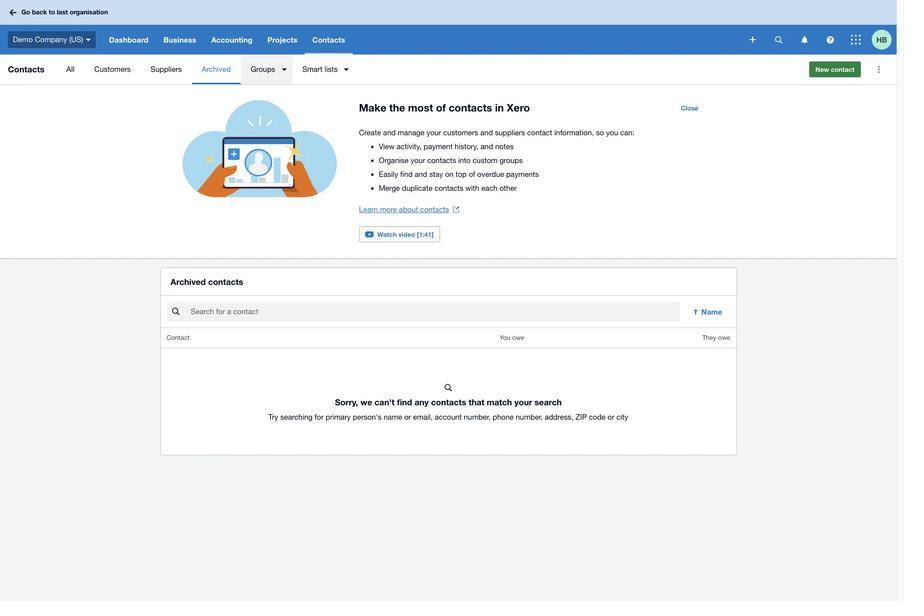 Task type: vqa. For each thing, say whether or not it's contained in the screenshot.
dialog
no



Task type: locate. For each thing, give the bounding box(es) containing it.
number, down search
[[516, 414, 543, 422]]

1 horizontal spatial contact
[[831, 66, 855, 73]]

of right top
[[469, 170, 475, 179]]

and
[[383, 129, 396, 137], [480, 129, 493, 137], [481, 142, 493, 151], [415, 170, 427, 179]]

city
[[617, 414, 628, 422]]

your right match
[[514, 398, 532, 408]]

contact
[[831, 66, 855, 73], [527, 129, 552, 137]]

actions menu image
[[869, 60, 889, 79]]

try searching for primary person's name or email, account number, phone number, address, zip code or city
[[268, 414, 628, 422]]

try
[[268, 414, 278, 422]]

or left city
[[608, 414, 614, 422]]

2 horizontal spatial your
[[514, 398, 532, 408]]

1 vertical spatial find
[[397, 398, 412, 408]]

suppliers button
[[141, 55, 192, 84]]

2 owe from the left
[[718, 335, 730, 342]]

navigation inside banner
[[102, 25, 743, 55]]

create and manage your customers and suppliers contact information, so you can:
[[359, 129, 635, 137]]

1 horizontal spatial owe
[[718, 335, 730, 342]]

svg image
[[851, 35, 861, 45], [775, 36, 782, 43], [801, 36, 808, 43], [827, 36, 834, 43], [86, 39, 91, 41]]

contacts
[[449, 102, 492, 114], [427, 156, 456, 165], [435, 184, 464, 193], [420, 205, 449, 214], [208, 277, 243, 287], [431, 398, 466, 408]]

2 vertical spatial your
[[514, 398, 532, 408]]

1 horizontal spatial your
[[427, 129, 441, 137]]

history,
[[455, 142, 479, 151]]

0 vertical spatial contact
[[831, 66, 855, 73]]

archived for archived
[[202, 65, 231, 73]]

archived inside button
[[202, 65, 231, 73]]

[1:41]
[[417, 231, 434, 239]]

stay
[[429, 170, 443, 179]]

1 horizontal spatial number,
[[516, 414, 543, 422]]

hb
[[877, 35, 887, 44]]

owe right they in the bottom of the page
[[718, 335, 730, 342]]

svg image
[[9, 9, 16, 16], [750, 37, 756, 43]]

1 vertical spatial your
[[411, 156, 425, 165]]

about
[[399, 205, 418, 214]]

name
[[702, 308, 722, 317]]

projects
[[267, 35, 298, 44]]

1 horizontal spatial contacts
[[312, 35, 345, 44]]

0 horizontal spatial number,
[[464, 414, 491, 422]]

most
[[408, 102, 433, 114]]

archived for archived contacts
[[170, 277, 206, 287]]

1 owe from the left
[[512, 335, 524, 342]]

2 number, from the left
[[516, 414, 543, 422]]

video
[[399, 231, 415, 239]]

you
[[500, 335, 510, 342]]

contacts down demo at the left of page
[[8, 64, 45, 74]]

find up the duplicate
[[400, 170, 413, 179]]

make
[[359, 102, 386, 114]]

zip
[[576, 414, 587, 422]]

information,
[[554, 129, 594, 137]]

of right most
[[436, 102, 446, 114]]

your inside 'contact list table' element
[[514, 398, 532, 408]]

find
[[400, 170, 413, 179], [397, 398, 412, 408]]

they owe
[[702, 335, 730, 342]]

archived
[[202, 65, 231, 73], [170, 277, 206, 287]]

owe
[[512, 335, 524, 342], [718, 335, 730, 342]]

customers button
[[84, 55, 141, 84]]

0 horizontal spatial or
[[404, 414, 411, 422]]

0 horizontal spatial of
[[436, 102, 446, 114]]

navigation containing dashboard
[[102, 25, 743, 55]]

0 vertical spatial your
[[427, 129, 441, 137]]

accounting button
[[204, 25, 260, 55]]

demo company (us)
[[13, 35, 83, 44]]

and left suppliers
[[480, 129, 493, 137]]

menu
[[56, 55, 801, 84]]

account
[[435, 414, 462, 422]]

business button
[[156, 25, 204, 55]]

owe for you owe
[[512, 335, 524, 342]]

and up the duplicate
[[415, 170, 427, 179]]

of
[[436, 102, 446, 114], [469, 170, 475, 179]]

primary
[[326, 414, 351, 422]]

duplicate
[[402, 184, 433, 193]]

easily
[[379, 170, 398, 179]]

menu containing all
[[56, 55, 801, 84]]

archived contacts
[[170, 277, 243, 287]]

0 horizontal spatial svg image
[[9, 9, 16, 16]]

banner
[[0, 0, 897, 55]]

your down 'activity,'
[[411, 156, 425, 165]]

number,
[[464, 414, 491, 422], [516, 414, 543, 422]]

watch
[[377, 231, 397, 239]]

in
[[495, 102, 504, 114]]

dashboard link
[[102, 25, 156, 55]]

back
[[32, 8, 47, 16]]

1 vertical spatial svg image
[[750, 37, 756, 43]]

0 vertical spatial contacts
[[312, 35, 345, 44]]

0 horizontal spatial your
[[411, 156, 425, 165]]

suppliers
[[151, 65, 182, 73]]

groups
[[500, 156, 523, 165]]

1 horizontal spatial svg image
[[750, 37, 756, 43]]

or right name
[[404, 414, 411, 422]]

contact right suppliers
[[527, 129, 552, 137]]

so
[[596, 129, 604, 137]]

svg image inside the "go back to last organisation" link
[[9, 9, 16, 16]]

close
[[681, 104, 699, 112]]

custom
[[473, 156, 498, 165]]

1 vertical spatial of
[[469, 170, 475, 179]]

payment
[[424, 142, 453, 151]]

contacts
[[312, 35, 345, 44], [8, 64, 45, 74]]

1 vertical spatial archived
[[170, 277, 206, 287]]

number, down that
[[464, 414, 491, 422]]

and up custom
[[481, 142, 493, 151]]

contact right new
[[831, 66, 855, 73]]

for
[[315, 414, 324, 422]]

0 horizontal spatial owe
[[512, 335, 524, 342]]

merge
[[379, 184, 400, 193]]

overdue
[[477, 170, 504, 179]]

sorry, we can't find any contacts that match your search
[[335, 398, 562, 408]]

contacts inside 'contact list table' element
[[431, 398, 466, 408]]

0 horizontal spatial contacts
[[8, 64, 45, 74]]

find left any
[[397, 398, 412, 408]]

0 vertical spatial archived
[[202, 65, 231, 73]]

learn more about contacts link
[[359, 203, 459, 217]]

go back to last organisation
[[21, 8, 108, 16]]

any
[[415, 398, 429, 408]]

1 horizontal spatial or
[[608, 414, 614, 422]]

email,
[[413, 414, 433, 422]]

person's
[[353, 414, 382, 422]]

0 vertical spatial svg image
[[9, 9, 16, 16]]

name
[[384, 414, 402, 422]]

navigation
[[102, 25, 743, 55]]

close button
[[675, 100, 704, 116]]

your up payment
[[427, 129, 441, 137]]

into
[[458, 156, 471, 165]]

learn more about contacts
[[359, 205, 449, 214]]

demo company (us) button
[[0, 25, 102, 55]]

Search for a contact field
[[190, 303, 680, 322]]

contact
[[167, 335, 189, 342]]

owe right you
[[512, 335, 524, 342]]

1 vertical spatial contact
[[527, 129, 552, 137]]

contacts up lists
[[312, 35, 345, 44]]

that
[[469, 398, 484, 408]]

you
[[606, 129, 618, 137]]



Task type: describe. For each thing, give the bounding box(es) containing it.
customers
[[443, 129, 478, 137]]

easily find and stay on top of overdue payments
[[379, 170, 539, 179]]

all
[[66, 65, 74, 73]]

hb button
[[872, 25, 897, 55]]

on
[[445, 170, 454, 179]]

accounting
[[211, 35, 253, 44]]

groups
[[251, 65, 275, 73]]

activity,
[[397, 142, 422, 151]]

banner containing hb
[[0, 0, 897, 55]]

payments
[[506, 170, 539, 179]]

new contact button
[[809, 62, 861, 77]]

xero
[[507, 102, 530, 114]]

address,
[[545, 414, 574, 422]]

svg image inside demo company (us) popup button
[[86, 39, 91, 41]]

name button
[[686, 302, 730, 322]]

1 horizontal spatial of
[[469, 170, 475, 179]]

organise your contacts into custom groups
[[379, 156, 523, 165]]

suppliers
[[495, 129, 525, 137]]

search
[[535, 398, 562, 408]]

notes
[[495, 142, 514, 151]]

the
[[389, 102, 405, 114]]

lists
[[325, 65, 338, 73]]

customers
[[94, 65, 131, 73]]

can:
[[620, 129, 635, 137]]

we
[[361, 398, 372, 408]]

contact list table element
[[161, 329, 736, 456]]

contacts button
[[305, 25, 353, 55]]

archived button
[[192, 55, 241, 84]]

each
[[481, 184, 498, 193]]

go
[[21, 8, 30, 16]]

smart
[[303, 65, 323, 73]]

can't
[[375, 398, 395, 408]]

company
[[35, 35, 67, 44]]

contact inside new contact button
[[831, 66, 855, 73]]

smart lists button
[[293, 55, 355, 84]]

find inside 'contact list table' element
[[397, 398, 412, 408]]

owe for they owe
[[718, 335, 730, 342]]

groups menu item
[[241, 55, 293, 84]]

sorry,
[[335, 398, 358, 408]]

view
[[379, 142, 395, 151]]

0 vertical spatial find
[[400, 170, 413, 179]]

new contact
[[816, 66, 855, 73]]

to
[[49, 8, 55, 16]]

projects button
[[260, 25, 305, 55]]

1 vertical spatial contacts
[[8, 64, 45, 74]]

merge duplicate contacts with each other
[[379, 184, 517, 193]]

make the most of contacts in xero
[[359, 102, 530, 114]]

last
[[57, 8, 68, 16]]

organisation
[[70, 8, 108, 16]]

1 number, from the left
[[464, 414, 491, 422]]

0 vertical spatial of
[[436, 102, 446, 114]]

(us)
[[69, 35, 83, 44]]

business
[[163, 35, 196, 44]]

go back to last organisation link
[[6, 4, 114, 21]]

phone
[[493, 414, 514, 422]]

2 or from the left
[[608, 414, 614, 422]]

searching
[[280, 414, 313, 422]]

smart lists
[[303, 65, 338, 73]]

learn
[[359, 205, 378, 214]]

new
[[816, 66, 829, 73]]

you owe
[[500, 335, 524, 342]]

organise
[[379, 156, 409, 165]]

top
[[456, 170, 467, 179]]

match
[[487, 398, 512, 408]]

all button
[[56, 55, 84, 84]]

create
[[359, 129, 381, 137]]

view activity, payment history, and notes
[[379, 142, 514, 151]]

manage
[[398, 129, 425, 137]]

code
[[589, 414, 606, 422]]

contacts inside popup button
[[312, 35, 345, 44]]

more
[[380, 205, 397, 214]]

1 or from the left
[[404, 414, 411, 422]]

and up view
[[383, 129, 396, 137]]

0 horizontal spatial contact
[[527, 129, 552, 137]]

they
[[702, 335, 716, 342]]



